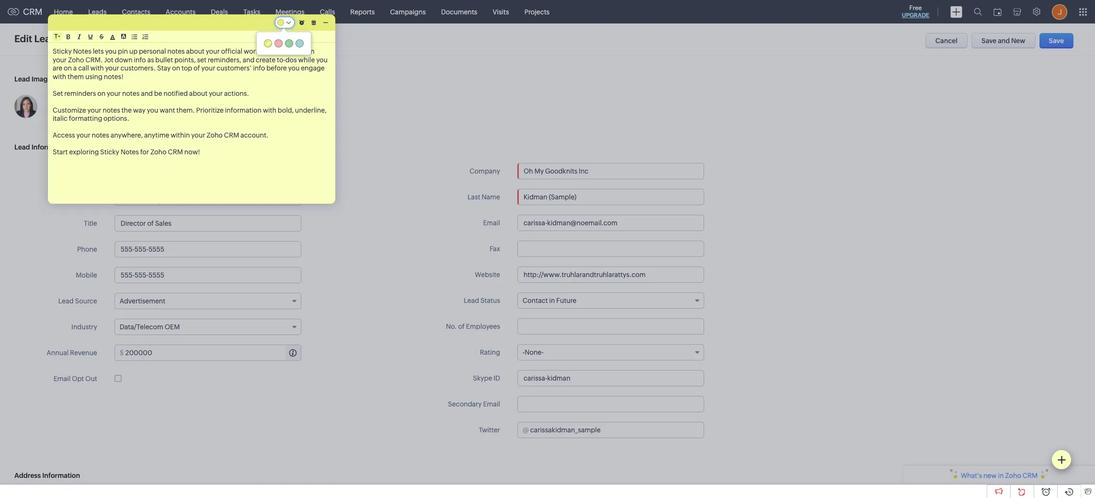 Task type: vqa. For each thing, say whether or not it's contained in the screenshot.
logo
no



Task type: locate. For each thing, give the bounding box(es) containing it.
and down work
[[243, 56, 255, 64]]

2 horizontal spatial on
[[172, 64, 180, 72]]

None field
[[54, 33, 60, 40]]

engage
[[301, 64, 325, 72]]

information right address
[[42, 472, 80, 479]]

0 horizontal spatial on
[[64, 64, 72, 72]]

with down 'crm.'
[[90, 64, 104, 72]]

edit lead edit page layout
[[14, 33, 113, 44]]

zoho
[[68, 56, 84, 64], [207, 131, 223, 139], [150, 148, 167, 156]]

exploring
[[69, 148, 99, 156]]

annual revenue
[[47, 349, 97, 357]]

crm left account.
[[224, 131, 239, 139]]

about for notified
[[189, 89, 208, 97]]

email left opt
[[54, 375, 71, 382]]

within
[[295, 47, 315, 55], [171, 131, 190, 139]]

status
[[481, 297, 500, 304]]

deals
[[211, 8, 228, 16]]

call
[[78, 64, 89, 72]]

way
[[133, 106, 146, 114]]

crm left the 'now!'
[[168, 148, 183, 156]]

email
[[483, 219, 500, 227], [54, 375, 71, 382], [483, 400, 500, 408]]

new
[[1012, 37, 1026, 45]]

personal
[[139, 47, 166, 55]]

sticky inside sticky notes lets you pin up personal notes about your official work items from within your zoho crm. jot down info as bullet points, set reminders, and create to-dos while you are on a call with your customers. stay on top of your customers' info before you engage with them using notes!
[[53, 47, 72, 55]]

about inside sticky notes lets you pin up personal notes about your official work items from within your zoho crm. jot down info as bullet points, set reminders, and create to-dos while you are on a call with your customers. stay on top of your customers' info before you engage with them using notes!
[[186, 47, 205, 55]]

lead
[[34, 33, 57, 44], [14, 75, 30, 83], [14, 143, 30, 151], [464, 297, 479, 304], [58, 297, 74, 305]]

on left a
[[64, 64, 72, 72]]

reminders,
[[208, 56, 241, 64]]

and left "be"
[[141, 89, 153, 97]]

phone
[[77, 245, 97, 253]]

0 vertical spatial and
[[998, 37, 1011, 45]]

1 vertical spatial zoho
[[207, 131, 223, 139]]

of down set
[[194, 64, 200, 72]]

None text field
[[114, 215, 301, 232], [518, 241, 705, 257], [114, 241, 301, 257], [518, 318, 705, 335], [114, 215, 301, 232], [518, 241, 705, 257], [114, 241, 301, 257], [518, 318, 705, 335]]

zoho up a
[[68, 56, 84, 64]]

no.
[[446, 323, 457, 330]]

edit page layout link
[[61, 35, 113, 42]]

meetings
[[276, 8, 305, 16]]

you right way
[[147, 106, 158, 114]]

1 vertical spatial information
[[42, 472, 80, 479]]

reminders
[[64, 89, 96, 97]]

meetings link
[[268, 0, 312, 23]]

2 horizontal spatial with
[[263, 106, 277, 114]]

with left bold,
[[263, 106, 277, 114]]

save button
[[1040, 33, 1074, 48]]

1 horizontal spatial zoho
[[150, 148, 167, 156]]

save down profile element in the top of the page
[[1050, 37, 1065, 45]]

be
[[154, 89, 162, 97]]

a
[[73, 64, 77, 72]]

notes left 'for'
[[121, 148, 139, 156]]

campaigns link
[[383, 0, 434, 23]]

anywhere,
[[111, 131, 143, 139]]

notes!
[[104, 73, 124, 80]]

lead for lead image
[[14, 75, 30, 83]]

projects link
[[517, 0, 558, 23]]

annual
[[47, 349, 69, 357]]

1 vertical spatial and
[[243, 56, 255, 64]]

0 horizontal spatial save
[[982, 37, 997, 45]]

and left new
[[998, 37, 1011, 45]]

information down access
[[31, 143, 69, 151]]

0 vertical spatial notes
[[73, 47, 91, 55]]

zoho down prioritize
[[207, 131, 223, 139]]

profile image
[[1053, 4, 1068, 19]]

email down name
[[483, 219, 500, 227]]

0 horizontal spatial sticky
[[53, 47, 72, 55]]

edit
[[14, 33, 32, 44], [61, 35, 73, 42]]

customers'
[[217, 64, 252, 72]]

visits link
[[485, 0, 517, 23]]

0 horizontal spatial of
[[194, 64, 200, 72]]

start exploring sticky notes for zoho crm now!
[[53, 148, 200, 156]]

actions.
[[224, 89, 249, 97]]

tasks
[[243, 8, 260, 16]]

crm left home link
[[23, 7, 42, 17]]

1 vertical spatial email
[[54, 375, 71, 382]]

your up the exploring
[[76, 131, 90, 139]]

and
[[998, 37, 1011, 45], [243, 56, 255, 64], [141, 89, 153, 97]]

twitter
[[479, 426, 500, 434]]

1 vertical spatial about
[[189, 89, 208, 97]]

1 vertical spatial with
[[53, 73, 66, 80]]

you up jot
[[105, 47, 117, 55]]

1 horizontal spatial info
[[253, 64, 265, 72]]

sticky down anywhere,
[[100, 148, 119, 156]]

2 vertical spatial zoho
[[150, 148, 167, 156]]

layout
[[92, 35, 113, 42]]

lead left source
[[58, 297, 74, 305]]

1 vertical spatial crm
[[224, 131, 239, 139]]

campaigns
[[390, 8, 426, 16]]

2 horizontal spatial and
[[998, 37, 1011, 45]]

within up "while"
[[295, 47, 315, 55]]

1 vertical spatial within
[[171, 131, 190, 139]]

2 horizontal spatial crm
[[224, 131, 239, 139]]

0 vertical spatial sticky
[[53, 47, 72, 55]]

you
[[105, 47, 117, 55], [316, 56, 328, 64], [288, 64, 300, 72], [147, 106, 158, 114]]

0 horizontal spatial edit
[[14, 33, 32, 44]]

1 horizontal spatial sticky
[[100, 148, 119, 156]]

about for notes
[[186, 47, 205, 55]]

1 vertical spatial of
[[458, 323, 465, 330]]

information for lead information
[[31, 143, 69, 151]]

1 horizontal spatial with
[[90, 64, 104, 72]]

save left new
[[982, 37, 997, 45]]

1 horizontal spatial save
[[1050, 37, 1065, 45]]

on left the top
[[172, 64, 180, 72]]

for
[[140, 148, 149, 156]]

2 vertical spatial email
[[483, 400, 500, 408]]

on down using
[[97, 89, 106, 97]]

underline,
[[295, 106, 327, 114]]

lead left image
[[14, 75, 30, 83]]

0 vertical spatial within
[[295, 47, 315, 55]]

1 horizontal spatial within
[[295, 47, 315, 55]]

them
[[68, 73, 84, 80]]

industry
[[71, 323, 97, 331]]

zoho right 'for'
[[150, 148, 167, 156]]

delete image
[[312, 20, 316, 25]]

1 horizontal spatial and
[[243, 56, 255, 64]]

info up customers.
[[134, 56, 146, 64]]

about up set
[[186, 47, 205, 55]]

information
[[225, 106, 262, 114]]

out
[[85, 375, 97, 382]]

save for save
[[1050, 37, 1065, 45]]

with inside customize your notes the way you want them. prioritize information with bold, underline, italic formatting options.
[[263, 106, 277, 114]]

with down 'are'
[[53, 73, 66, 80]]

notes inside sticky notes lets you pin up personal notes about your official work items from within your zoho crm. jot down info as bullet points, set reminders, and create to-dos while you are on a call with your customers. stay on top of your customers' info before you engage with them using notes!
[[73, 47, 91, 55]]

your up prioritize
[[209, 89, 223, 97]]

home link
[[46, 0, 81, 23]]

title
[[84, 220, 97, 227]]

0 vertical spatial crm
[[23, 7, 42, 17]]

lead left start
[[14, 143, 30, 151]]

0 horizontal spatial notes
[[73, 47, 91, 55]]

lead image
[[14, 75, 52, 83]]

pin
[[118, 47, 128, 55]]

notes down page
[[73, 47, 91, 55]]

2 save from the left
[[1050, 37, 1065, 45]]

visits
[[493, 8, 509, 16]]

notes up options.
[[103, 106, 120, 114]]

jot
[[104, 56, 113, 64]]

edit left page
[[61, 35, 73, 42]]

rating
[[480, 348, 500, 356]]

about
[[186, 47, 205, 55], [189, 89, 208, 97]]

notes up points,
[[167, 47, 185, 55]]

notes inside customize your notes the way you want them. prioritize information with bold, underline, italic formatting options.
[[103, 106, 120, 114]]

0 horizontal spatial zoho
[[68, 56, 84, 64]]

None text field
[[518, 189, 705, 205], [160, 190, 301, 205], [518, 215, 705, 231], [518, 267, 705, 283], [114, 267, 301, 283], [125, 345, 301, 360], [518, 370, 705, 386], [518, 396, 705, 412], [531, 422, 704, 438], [518, 189, 705, 205], [160, 190, 301, 205], [518, 215, 705, 231], [518, 267, 705, 283], [114, 267, 301, 283], [125, 345, 301, 360], [518, 370, 705, 386], [518, 396, 705, 412], [531, 422, 704, 438]]

1 save from the left
[[982, 37, 997, 45]]

create new sticky note image
[[1058, 455, 1066, 464]]

0 vertical spatial email
[[483, 219, 500, 227]]

of right no.
[[458, 323, 465, 330]]

search element
[[969, 0, 988, 23]]

1 horizontal spatial edit
[[61, 35, 73, 42]]

information
[[31, 143, 69, 151], [42, 472, 80, 479]]

as
[[147, 56, 154, 64]]

up
[[129, 47, 138, 55]]

1 horizontal spatial crm
[[168, 148, 183, 156]]

last name
[[468, 193, 500, 201]]

create
[[256, 56, 276, 64]]

top
[[182, 64, 192, 72]]

0 vertical spatial information
[[31, 143, 69, 151]]

info down create
[[253, 64, 265, 72]]

lead for lead source
[[58, 297, 74, 305]]

edit down crm link
[[14, 33, 32, 44]]

about up prioritize
[[189, 89, 208, 97]]

items
[[261, 47, 278, 55]]

0 horizontal spatial info
[[134, 56, 146, 64]]

2 horizontal spatial zoho
[[207, 131, 223, 139]]

0 horizontal spatial and
[[141, 89, 153, 97]]

reminder image
[[299, 20, 305, 25]]

0 vertical spatial zoho
[[68, 56, 84, 64]]

while
[[298, 56, 315, 64]]

your up the 'now!'
[[191, 131, 205, 139]]

0 horizontal spatial within
[[171, 131, 190, 139]]

email up twitter
[[483, 400, 500, 408]]

cancel button
[[926, 33, 968, 48]]

within inside sticky notes lets you pin up personal notes about your official work items from within your zoho crm. jot down info as bullet points, set reminders, and create to-dos while you are on a call with your customers. stay on top of your customers' info before you engage with them using notes!
[[295, 47, 315, 55]]

documents
[[441, 8, 478, 16]]

crm link
[[8, 7, 42, 17]]

within up the 'now!'
[[171, 131, 190, 139]]

save for save and new
[[982, 37, 997, 45]]

points,
[[174, 56, 196, 64]]

sticky down edit lead edit page layout
[[53, 47, 72, 55]]

your up 'formatting'
[[87, 106, 101, 114]]

2 vertical spatial with
[[263, 106, 277, 114]]

bullet
[[155, 56, 173, 64]]

page
[[75, 35, 90, 42]]

lead left the status
[[464, 297, 479, 304]]

0 vertical spatial about
[[186, 47, 205, 55]]

0 vertical spatial of
[[194, 64, 200, 72]]

1 horizontal spatial notes
[[121, 148, 139, 156]]

0 horizontal spatial with
[[53, 73, 66, 80]]

1 horizontal spatial on
[[97, 89, 106, 97]]

0 vertical spatial info
[[134, 56, 146, 64]]

email opt out
[[54, 375, 97, 382]]

with
[[90, 64, 104, 72], [53, 73, 66, 80], [263, 106, 277, 114]]

your
[[206, 47, 220, 55], [53, 56, 67, 64], [105, 64, 119, 72], [201, 64, 215, 72], [107, 89, 121, 97], [209, 89, 223, 97], [87, 106, 101, 114], [76, 131, 90, 139], [191, 131, 205, 139]]



Task type: describe. For each thing, give the bounding box(es) containing it.
create menu element
[[945, 0, 969, 23]]

set reminders on your notes and be notified about your actions.
[[53, 89, 249, 97]]

of inside sticky notes lets you pin up personal notes about your official work items from within your zoho crm. jot down info as bullet points, set reminders, and create to-dos while you are on a call with your customers. stay on top of your customers' info before you engage with them using notes!
[[194, 64, 200, 72]]

lead information
[[14, 143, 69, 151]]

tasks link
[[236, 0, 268, 23]]

upgrade
[[902, 12, 930, 19]]

and inside button
[[998, 37, 1011, 45]]

using
[[85, 73, 103, 80]]

employees
[[466, 323, 500, 330]]

notified
[[164, 89, 188, 97]]

lets
[[93, 47, 104, 55]]

documents link
[[434, 0, 485, 23]]

fax
[[490, 245, 500, 253]]

work
[[244, 47, 259, 55]]

your down 'notes!'
[[107, 89, 121, 97]]

your up 'notes!'
[[105, 64, 119, 72]]

cancel
[[936, 37, 958, 45]]

create menu image
[[951, 6, 963, 17]]

customers.
[[121, 64, 156, 72]]

access your notes anywhere, anytime within your zoho crm account.
[[53, 131, 269, 139]]

customize your notes the way you want them. prioritize information with bold, underline, italic formatting options.
[[53, 106, 328, 122]]

zoho inside sticky notes lets you pin up personal notes about your official work items from within your zoho crm. jot down info as bullet points, set reminders, and create to-dos while you are on a call with your customers. stay on top of your customers' info before you engage with them using notes!
[[68, 56, 84, 64]]

the
[[122, 106, 132, 114]]

calls link
[[312, 0, 343, 23]]

options.
[[104, 115, 129, 122]]

your inside customize your notes the way you want them. prioritize information with bold, underline, italic formatting options.
[[87, 106, 101, 114]]

lead status
[[464, 297, 500, 304]]

1 vertical spatial info
[[253, 64, 265, 72]]

home
[[54, 8, 73, 16]]

them.
[[177, 106, 195, 114]]

id
[[494, 374, 500, 382]]

your up set
[[206, 47, 220, 55]]

lead for lead information
[[14, 143, 30, 151]]

lead up 'are'
[[34, 33, 57, 44]]

account.
[[241, 131, 269, 139]]

opt
[[72, 375, 84, 382]]

you up engage
[[316, 56, 328, 64]]

last
[[468, 193, 481, 201]]

mobile
[[76, 271, 97, 279]]

name
[[482, 193, 500, 201]]

start
[[53, 148, 68, 156]]

reports
[[351, 8, 375, 16]]

2 vertical spatial crm
[[168, 148, 183, 156]]

information for address information
[[42, 472, 80, 479]]

now!
[[184, 148, 200, 156]]

profile element
[[1047, 0, 1074, 23]]

crm.
[[85, 56, 103, 64]]

secondary email
[[448, 400, 500, 408]]

lead source
[[58, 297, 97, 305]]

0 vertical spatial with
[[90, 64, 104, 72]]

reports link
[[343, 0, 383, 23]]

skype
[[473, 374, 492, 382]]

notes inside sticky notes lets you pin up personal notes about your official work items from within your zoho crm. jot down info as bullet points, set reminders, and create to-dos while you are on a call with your customers. stay on top of your customers' info before you engage with them using notes!
[[167, 47, 185, 55]]

anytime
[[144, 131, 169, 139]]

notes up 'the'
[[122, 89, 140, 97]]

before
[[267, 64, 287, 72]]

0 horizontal spatial crm
[[23, 7, 42, 17]]

1 vertical spatial sticky
[[100, 148, 119, 156]]

address
[[14, 472, 41, 479]]

revenue
[[70, 349, 97, 357]]

2 vertical spatial and
[[141, 89, 153, 97]]

search image
[[974, 8, 983, 16]]

no. of employees
[[446, 323, 500, 330]]

contacts link
[[114, 0, 158, 23]]

access
[[53, 131, 75, 139]]

customize
[[53, 106, 86, 114]]

accounts
[[166, 8, 196, 16]]

contacts
[[122, 8, 150, 16]]

projects
[[525, 8, 550, 16]]

sticky notes lets you pin up personal notes about your official work items from within your zoho crm. jot down info as bullet points, set reminders, and create to-dos while you are on a call with your customers. stay on top of your customers' info before you engage with them using notes!
[[53, 47, 329, 80]]

you down dos at the left of the page
[[288, 64, 300, 72]]

notes down 'formatting'
[[92, 131, 109, 139]]

edit inside edit lead edit page layout
[[61, 35, 73, 42]]

accounts link
[[158, 0, 203, 23]]

skype id
[[473, 374, 500, 382]]

want
[[160, 106, 175, 114]]

free upgrade
[[902, 4, 930, 19]]

set
[[197, 56, 207, 64]]

save and new
[[982, 37, 1026, 45]]

leads link
[[81, 0, 114, 23]]

image
[[31, 75, 52, 83]]

image image
[[14, 95, 37, 118]]

your down set
[[201, 64, 215, 72]]

from
[[279, 47, 294, 55]]

calendar image
[[994, 8, 1002, 16]]

deals link
[[203, 0, 236, 23]]

email for email
[[483, 219, 500, 227]]

to-
[[277, 56, 286, 64]]

italic
[[53, 115, 68, 122]]

are
[[53, 64, 62, 72]]

calls
[[320, 8, 335, 16]]

email for email opt out
[[54, 375, 71, 382]]

your up 'are'
[[53, 56, 67, 64]]

bold,
[[278, 106, 294, 114]]

you inside customize your notes the way you want them. prioritize information with bold, underline, italic formatting options.
[[147, 106, 158, 114]]

and inside sticky notes lets you pin up personal notes about your official work items from within your zoho crm. jot down info as bullet points, set reminders, and create to-dos while you are on a call with your customers. stay on top of your customers' info before you engage with them using notes!
[[243, 56, 255, 64]]

1 vertical spatial notes
[[121, 148, 139, 156]]

save and new button
[[972, 33, 1036, 48]]

1 horizontal spatial of
[[458, 323, 465, 330]]

lead for lead status
[[464, 297, 479, 304]]

free
[[910, 4, 922, 12]]

formatting
[[69, 115, 102, 122]]

down
[[115, 56, 133, 64]]

official
[[221, 47, 243, 55]]



